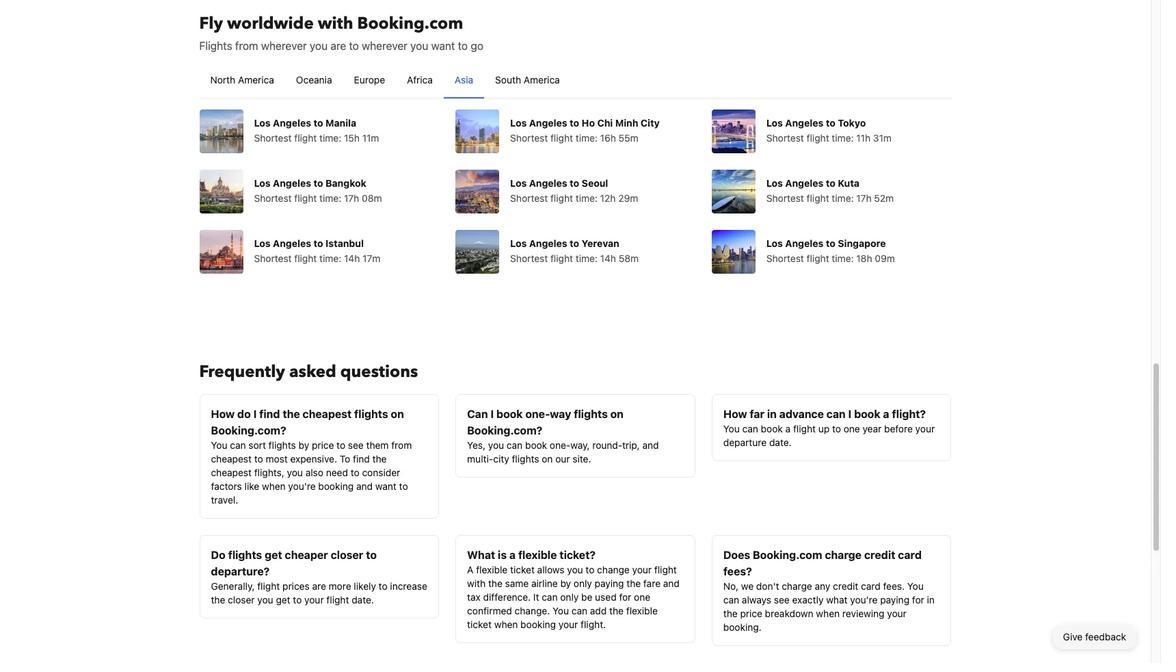 Task type: vqa. For each thing, say whether or not it's contained in the screenshot.


Task type: describe. For each thing, give the bounding box(es) containing it.
your up fare
[[633, 564, 652, 575]]

questions
[[341, 360, 418, 383]]

likely
[[354, 580, 376, 592]]

oceania button
[[285, 62, 343, 98]]

to down sort
[[254, 453, 263, 464]]

also
[[306, 466, 324, 478]]

flight inside los angeles to seoul shortest flight time: 12h 29m
[[551, 192, 573, 204]]

change.
[[515, 605, 550, 616]]

los angeles to singapore shortest flight time: 18h 09m
[[767, 237, 896, 264]]

the down used
[[610, 605, 624, 616]]

flights right city
[[512, 453, 540, 464]]

consider
[[362, 466, 400, 478]]

angeles for seoul
[[529, 177, 568, 189]]

departure?
[[211, 565, 270, 577]]

i inside the how do i find the cheapest flights on booking.com? you can sort flights by price to see them from cheapest to most expensive. to find the cheapest flights, you also need to consider factors like when you're booking and want to travel.
[[254, 407, 257, 420]]

asked
[[289, 360, 337, 383]]

kuta
[[838, 177, 860, 189]]

you inside the how do i find the cheapest flights on booking.com? you can sort flights by price to see them from cheapest to most expensive. to find the cheapest flights, you also need to consider factors like when you're booking and want to travel.
[[287, 466, 303, 478]]

your inside do flights get cheaper closer to departure? generally, flight prices are more likely to increase the closer you get to your flight date.
[[305, 594, 324, 605]]

los angeles to yerevan shortest flight time: 14h 58m
[[511, 237, 639, 264]]

flight inside the how far in advance can i book a flight? you can book a flight up to one year before your departure date.
[[794, 423, 816, 434]]

be
[[582, 591, 593, 603]]

date. inside the how far in advance can i book a flight? you can book a flight up to one year before your departure date.
[[770, 436, 792, 448]]

flights up "them"
[[354, 407, 388, 420]]

55m
[[619, 132, 639, 143]]

bangkok
[[326, 177, 367, 189]]

reviewing
[[843, 607, 885, 619]]

before
[[885, 423, 913, 434]]

flight left the prices
[[257, 580, 280, 592]]

flight down more
[[327, 594, 349, 605]]

0 vertical spatial ticket
[[511, 564, 535, 575]]

you inside 'can i book one-way flights on booking.com? yes, you can book one-way, round-trip, and multi-city flights on our site.'
[[488, 439, 504, 451]]

book left way,
[[526, 439, 548, 451]]

booking inside the how do i find the cheapest flights on booking.com? you can sort flights by price to see them from cheapest to most expensive. to find the cheapest flights, you also need to consider factors like when you're booking and want to travel.
[[318, 480, 354, 492]]

and inside the how do i find the cheapest flights on booking.com? you can sort flights by price to see them from cheapest to most expensive. to find the cheapest flights, you also need to consider factors like when you're booking and want to travel.
[[357, 480, 373, 492]]

to left 'go'
[[458, 39, 468, 52]]

do
[[211, 548, 226, 561]]

with inside what is a flexible ticket? a flexible ticket allows you to change your flight with the same airline by only paying the fare and tax difference. it can only be used for one confirmed change. you can add the flexible ticket when booking your flight.
[[467, 577, 486, 589]]

los for los angeles to istanbul shortest flight time: 14h 17m
[[254, 237, 271, 249]]

by inside the how do i find the cheapest flights on booking.com? you can sort flights by price to see them from cheapest to most expensive. to find the cheapest flights, you also need to consider factors like when you're booking and want to travel.
[[299, 439, 309, 451]]

book down far
[[761, 423, 783, 434]]

to inside what is a flexible ticket? a flexible ticket allows you to change your flight with the same airline by only paying the fare and tax difference. it can only be used for one confirmed change. you can add the flexible ticket when booking your flight.
[[586, 564, 595, 575]]

our
[[556, 453, 570, 464]]

1 vertical spatial find
[[353, 453, 370, 464]]

what is a flexible ticket? a flexible ticket allows you to change your flight with the same airline by only paying the fare and tax difference. it can only be used for one confirmed change. you can add the flexible ticket when booking your flight.
[[467, 548, 680, 630]]

date. inside do flights get cheaper closer to departure? generally, flight prices are more likely to increase the closer you get to your flight date.
[[352, 594, 374, 605]]

shortest for los angeles to manila shortest flight time: 15h 11m
[[254, 132, 292, 143]]

year
[[863, 423, 882, 434]]

angeles for tokyo
[[786, 117, 824, 128]]

the up difference.
[[489, 577, 503, 589]]

2 horizontal spatial flexible
[[627, 605, 658, 616]]

flights inside do flights get cheaper closer to departure? generally, flight prices are more likely to increase the closer you get to your flight date.
[[228, 548, 262, 561]]

fly worldwide with booking.com flights from wherever you are to wherever you want to go
[[199, 12, 484, 52]]

seoul
[[582, 177, 609, 189]]

for inside what is a flexible ticket? a flexible ticket allows you to change your flight with the same airline by only paying the fare and tax difference. it can only be used for one confirmed change. you can add the flexible ticket when booking your flight.
[[620, 591, 632, 603]]

0 vertical spatial get
[[265, 548, 282, 561]]

most
[[266, 453, 288, 464]]

1 horizontal spatial on
[[542, 453, 553, 464]]

los angeles to tokyo shortest flight time: 11h 31m
[[767, 117, 892, 143]]

used
[[595, 591, 617, 603]]

when inside the how do i find the cheapest flights on booking.com? you can sort flights by price to see them from cheapest to most expensive. to find the cheapest flights, you also need to consider factors like when you're booking and want to travel.
[[262, 480, 286, 492]]

one inside what is a flexible ticket? a flexible ticket allows you to change your flight with the same airline by only paying the fare and tax difference. it can only be used for one confirmed change. you can add the flexible ticket when booking your flight.
[[634, 591, 651, 603]]

14h for 58m
[[601, 252, 617, 264]]

what
[[467, 548, 496, 561]]

when inside what is a flexible ticket? a flexible ticket allows you to change your flight with the same airline by only paying the fare and tax difference. it can only be used for one confirmed change. you can add the flexible ticket when booking your flight.
[[495, 618, 518, 630]]

0 vertical spatial a
[[884, 407, 890, 420]]

to up likely
[[366, 548, 377, 561]]

more
[[329, 580, 351, 592]]

far
[[750, 407, 765, 420]]

flights up most
[[269, 439, 296, 451]]

shortest inside los angeles to ho chi minh city shortest flight time: 16h 55m
[[511, 132, 548, 143]]

time: for los angeles to yerevan shortest flight time: 14h 58m
[[576, 252, 598, 264]]

asia button
[[444, 62, 485, 98]]

increase
[[390, 580, 428, 592]]

to inside los angeles to yerevan shortest flight time: 14h 58m
[[570, 237, 580, 249]]

can up up
[[827, 407, 846, 420]]

fees?
[[724, 565, 753, 577]]

frequently asked questions
[[199, 360, 418, 383]]

how do i find the cheapest flights on booking.com? you can sort flights by price to see them from cheapest to most expensive. to find the cheapest flights, you also need to consider factors like when you're booking and want to travel.
[[211, 407, 412, 505]]

can i book one-way flights on booking.com? yes, you can book one-way, round-trip, and multi-city flights on our site.
[[467, 407, 659, 464]]

1 vertical spatial get
[[276, 594, 291, 605]]

to inside los angeles to manila shortest flight time: 15h 11m
[[314, 117, 323, 128]]

sort
[[249, 439, 266, 451]]

1 horizontal spatial a
[[786, 423, 791, 434]]

los angeles to ho chi minh city shortest flight time: 16h 55m
[[511, 117, 660, 143]]

does booking.com charge credit card fees? no, we don't charge any credit card fees. you can always see exactly what you're paying for in the price breakdown when reviewing your booking.
[[724, 548, 935, 633]]

north america
[[210, 74, 274, 85]]

tax
[[467, 591, 481, 603]]

booking inside what is a flexible ticket? a flexible ticket allows you to change your flight with the same airline by only paying the fare and tax difference. it can only be used for one confirmed change. you can add the flexible ticket when booking your flight.
[[521, 618, 556, 630]]

factors
[[211, 480, 242, 492]]

book right can
[[497, 407, 523, 420]]

los angeles to manila shortest flight time: 15h 11m
[[254, 117, 379, 143]]

09m
[[875, 252, 896, 264]]

south america
[[496, 74, 560, 85]]

1 vertical spatial charge
[[782, 580, 813, 592]]

to down the prices
[[293, 594, 302, 605]]

angeles for istanbul
[[273, 237, 311, 249]]

flight inside what is a flexible ticket? a flexible ticket allows you to change your flight with the same airline by only paying the fare and tax difference. it can only be used for one confirmed change. you can add the flexible ticket when booking your flight.
[[655, 564, 677, 575]]

1 horizontal spatial flexible
[[519, 548, 557, 561]]

los for los angeles to seoul shortest flight time: 12h 29m
[[511, 177, 527, 189]]

can inside does booking.com charge credit card fees? no, we don't charge any credit card fees. you can always see exactly what you're paying for in the price breakdown when reviewing your booking.
[[724, 594, 740, 605]]

need
[[326, 466, 348, 478]]

feedback
[[1086, 631, 1127, 643]]

los angeles to bangkok image
[[199, 169, 243, 213]]

tokyo
[[838, 117, 867, 128]]

your inside the how far in advance can i book a flight? you can book a flight up to one year before your departure date.
[[916, 423, 936, 434]]

a
[[467, 564, 474, 575]]

in inside does booking.com charge credit card fees? no, we don't charge any credit card fees. you can always see exactly what you're paying for in the price breakdown when reviewing your booking.
[[928, 594, 935, 605]]

shortest for los angeles to tokyo shortest flight time: 11h 31m
[[767, 132, 805, 143]]

16h
[[601, 132, 616, 143]]

shortest for los angeles to yerevan shortest flight time: 14h 58m
[[511, 252, 548, 264]]

time: for los angeles to kuta shortest flight time: 17h 52m
[[832, 192, 854, 204]]

to down consider
[[399, 480, 408, 492]]

your left flight.
[[559, 618, 578, 630]]

0 vertical spatial credit
[[865, 548, 896, 561]]

flight?
[[893, 407, 927, 420]]

you up africa
[[411, 39, 429, 52]]

to inside los angeles to bangkok shortest flight time: 17h 08m
[[314, 177, 323, 189]]

los for los angeles to bangkok shortest flight time: 17h 08m
[[254, 177, 271, 189]]

site.
[[573, 453, 592, 464]]

can inside 'can i book one-way flights on booking.com? yes, you can book one-way, round-trip, and multi-city flights on our site.'
[[507, 439, 523, 451]]

0 horizontal spatial closer
[[228, 594, 255, 605]]

flights,
[[254, 466, 285, 478]]

los angeles to manila image
[[199, 109, 243, 153]]

singapore
[[838, 237, 887, 249]]

time: for los angeles to istanbul shortest flight time: 14h 17m
[[320, 252, 342, 264]]

want inside the how do i find the cheapest flights on booking.com? you can sort flights by price to see them from cheapest to most expensive. to find the cheapest flights, you also need to consider factors like when you're booking and want to travel.
[[376, 480, 397, 492]]

flight inside los angeles to bangkok shortest flight time: 17h 08m
[[294, 192, 317, 204]]

you inside the how do i find the cheapest flights on booking.com? you can sort flights by price to see them from cheapest to most expensive. to find the cheapest flights, you also need to consider factors like when you're booking and want to travel.
[[211, 439, 228, 451]]

you up 'oceania'
[[310, 39, 328, 52]]

add
[[590, 605, 607, 616]]

america for north america
[[238, 74, 274, 85]]

11m
[[363, 132, 379, 143]]

angeles for bangkok
[[273, 177, 311, 189]]

advance
[[780, 407, 825, 420]]

like
[[245, 480, 260, 492]]

you inside do flights get cheaper closer to departure? generally, flight prices are more likely to increase the closer you get to your flight date.
[[258, 594, 273, 605]]

always
[[742, 594, 772, 605]]

city
[[494, 453, 510, 464]]

1 vertical spatial cheapest
[[211, 453, 252, 464]]

14h for 17m
[[344, 252, 360, 264]]

flights
[[199, 39, 232, 52]]

0 vertical spatial one-
[[526, 407, 550, 420]]

angeles for kuta
[[786, 177, 824, 189]]

flight inside 'los angeles to kuta shortest flight time: 17h 52m'
[[807, 192, 830, 204]]

to up to at the left of page
[[337, 439, 346, 451]]

the up consider
[[373, 453, 387, 464]]

to right need
[[351, 466, 360, 478]]

airline
[[532, 577, 558, 589]]

flight inside los angeles to ho chi minh city shortest flight time: 16h 55m
[[551, 132, 573, 143]]

2 wherever from the left
[[362, 39, 408, 52]]

expensive.
[[290, 453, 337, 464]]

up
[[819, 423, 830, 434]]

to inside los angeles to istanbul shortest flight time: 14h 17m
[[314, 237, 323, 249]]

breakdown
[[765, 607, 814, 619]]

booking.com? inside the how do i find the cheapest flights on booking.com? you can sort flights by price to see them from cheapest to most expensive. to find the cheapest flights, you also need to consider factors like when you're booking and want to travel.
[[211, 424, 286, 436]]

the inside do flights get cheaper closer to departure? generally, flight prices are more likely to increase the closer you get to your flight date.
[[211, 594, 225, 605]]

2 vertical spatial cheapest
[[211, 466, 252, 478]]

you inside does booking.com charge credit card fees? no, we don't charge any credit card fees. you can always see exactly what you're paying for in the price breakdown when reviewing your booking.
[[908, 580, 924, 592]]

by inside what is a flexible ticket? a flexible ticket allows you to change your flight with the same airline by only paying the fare and tax difference. it can only be used for one confirmed change. you can add the flexible ticket when booking your flight.
[[561, 577, 571, 589]]

fare
[[644, 577, 661, 589]]

for inside does booking.com charge credit card fees? no, we don't charge any credit card fees. you can always see exactly what you're paying for in the price breakdown when reviewing your booking.
[[913, 594, 925, 605]]

paying inside what is a flexible ticket? a flexible ticket allows you to change your flight with the same airline by only paying the fare and tax difference. it can only be used for one confirmed change. you can add the flexible ticket when booking your flight.
[[595, 577, 624, 589]]

2 horizontal spatial on
[[611, 407, 624, 420]]

to right likely
[[379, 580, 388, 592]]

south america button
[[485, 62, 571, 98]]

1 vertical spatial ticket
[[467, 618, 492, 630]]

15h
[[344, 132, 360, 143]]

africa button
[[396, 62, 444, 98]]

58m
[[619, 252, 639, 264]]

tab list containing north america
[[199, 62, 952, 99]]

to inside los angeles to singapore shortest flight time: 18h 09m
[[826, 237, 836, 249]]

give feedback button
[[1053, 625, 1138, 649]]

los for los angeles to ho chi minh city shortest flight time: 16h 55m
[[511, 117, 527, 128]]

see inside the how do i find the cheapest flights on booking.com? you can sort flights by price to see them from cheapest to most expensive. to find the cheapest flights, you also need to consider factors like when you're booking and want to travel.
[[348, 439, 364, 451]]

yes,
[[467, 439, 486, 451]]

los for los angeles to singapore shortest flight time: 18h 09m
[[767, 237, 783, 249]]

you inside what is a flexible ticket? a flexible ticket allows you to change your flight with the same airline by only paying the fare and tax difference. it can only be used for one confirmed change. you can add the flexible ticket when booking your flight.
[[568, 564, 583, 575]]

12h
[[601, 192, 616, 204]]

price inside the how do i find the cheapest flights on booking.com? you can sort flights by price to see them from cheapest to most expensive. to find the cheapest flights, you also need to consider factors like when you're booking and want to travel.
[[312, 439, 334, 451]]

17h for 52m
[[857, 192, 872, 204]]

any
[[815, 580, 831, 592]]

0 horizontal spatial card
[[862, 580, 881, 592]]

ho
[[582, 117, 595, 128]]

time: inside los angeles to ho chi minh city shortest flight time: 16h 55m
[[576, 132, 598, 143]]

to inside the how far in advance can i book a flight? you can book a flight up to one year before your departure date.
[[833, 423, 842, 434]]

booking.com inside does booking.com charge credit card fees? no, we don't charge any credit card fees. you can always see exactly what you're paying for in the price breakdown when reviewing your booking.
[[753, 548, 823, 561]]

istanbul
[[326, 237, 364, 249]]

can right it
[[542, 591, 558, 603]]

do flights get cheaper closer to departure? generally, flight prices are more likely to increase the closer you get to your flight date.
[[211, 548, 428, 605]]

booking.com inside fly worldwide with booking.com flights from wherever you are to wherever you want to go
[[357, 12, 463, 35]]

angeles for manila
[[273, 117, 311, 128]]



Task type: locate. For each thing, give the bounding box(es) containing it.
price up 'expensive.'
[[312, 439, 334, 451]]

los inside los angeles to tokyo shortest flight time: 11h 31m
[[767, 117, 783, 128]]

on up round-
[[611, 407, 624, 420]]

angeles for singapore
[[786, 237, 824, 249]]

los inside los angeles to singapore shortest flight time: 18h 09m
[[767, 237, 783, 249]]

on inside the how do i find the cheapest flights on booking.com? you can sort flights by price to see them from cheapest to most expensive. to find the cheapest flights, you also need to consider factors like when you're booking and want to travel.
[[391, 407, 404, 420]]

time: inside los angeles to seoul shortest flight time: 12h 29m
[[576, 192, 598, 204]]

you down ticket?
[[568, 564, 583, 575]]

los right los angeles to bangkok image at the left top
[[254, 177, 271, 189]]

0 horizontal spatial credit
[[834, 580, 859, 592]]

time: inside los angeles to istanbul shortest flight time: 14h 17m
[[320, 252, 342, 264]]

2 horizontal spatial and
[[664, 577, 680, 589]]

angeles inside los angeles to istanbul shortest flight time: 14h 17m
[[273, 237, 311, 249]]

flight up los angeles to singapore shortest flight time: 18h 09m
[[807, 192, 830, 204]]

what
[[827, 594, 848, 605]]

0 horizontal spatial 14h
[[344, 252, 360, 264]]

los inside los angeles to ho chi minh city shortest flight time: 16h 55m
[[511, 117, 527, 128]]

angeles left ho
[[529, 117, 568, 128]]

1 horizontal spatial see
[[774, 594, 790, 605]]

to inside los angeles to seoul shortest flight time: 12h 29m
[[570, 177, 580, 189]]

angeles left singapore
[[786, 237, 824, 249]]

31m
[[874, 132, 892, 143]]

1 horizontal spatial are
[[331, 39, 346, 52]]

how inside the how far in advance can i book a flight? you can book a flight up to one year before your departure date.
[[724, 407, 748, 420]]

city
[[641, 117, 660, 128]]

0 horizontal spatial and
[[357, 480, 373, 492]]

booking.com up don't
[[753, 548, 823, 561]]

1 horizontal spatial want
[[431, 39, 455, 52]]

los inside los angeles to manila shortest flight time: 15h 11m
[[254, 117, 271, 128]]

shortest inside los angeles to bangkok shortest flight time: 17h 08m
[[254, 192, 292, 204]]

your
[[916, 423, 936, 434], [633, 564, 652, 575], [305, 594, 324, 605], [888, 607, 907, 619], [559, 618, 578, 630]]

and
[[643, 439, 659, 451], [357, 480, 373, 492], [664, 577, 680, 589]]

los right los angeles to istanbul image
[[254, 237, 271, 249]]

los angeles to singapore image
[[712, 230, 756, 273]]

0 vertical spatial booking
[[318, 480, 354, 492]]

1 horizontal spatial how
[[724, 407, 748, 420]]

europe
[[354, 74, 385, 85]]

want
[[431, 39, 455, 52], [376, 480, 397, 492]]

to left manila
[[314, 117, 323, 128]]

los angeles to kuta shortest flight time: 17h 52m
[[767, 177, 895, 204]]

29m
[[619, 192, 639, 204]]

0 horizontal spatial flexible
[[476, 564, 508, 575]]

wherever
[[261, 39, 307, 52], [362, 39, 408, 52]]

frequently
[[199, 360, 285, 383]]

how inside the how do i find the cheapest flights on booking.com? you can sort flights by price to see them from cheapest to most expensive. to find the cheapest flights, you also need to consider factors like when you're booking and want to travel.
[[211, 407, 235, 420]]

flight left 58m
[[551, 252, 573, 264]]

can
[[467, 407, 488, 420]]

ticket
[[511, 564, 535, 575], [467, 618, 492, 630]]

0 vertical spatial want
[[431, 39, 455, 52]]

flight left 17m
[[294, 252, 317, 264]]

to left 'tokyo'
[[826, 117, 836, 128]]

0 vertical spatial see
[[348, 439, 364, 451]]

17h down bangkok
[[344, 192, 359, 204]]

1 vertical spatial paying
[[881, 594, 910, 605]]

los angeles to kuta image
[[712, 169, 756, 213]]

and inside what is a flexible ticket? a flexible ticket allows you to change your flight with the same airline by only paying the fare and tax difference. it can only be used for one confirmed change. you can add the flexible ticket when booking your flight.
[[664, 577, 680, 589]]

to
[[340, 453, 351, 464]]

booking.com up africa
[[357, 12, 463, 35]]

to inside los angeles to tokyo shortest flight time: 11h 31m
[[826, 117, 836, 128]]

price down always
[[741, 607, 763, 619]]

time: left 18h
[[832, 252, 854, 264]]

1 vertical spatial date.
[[352, 594, 374, 605]]

from inside the how do i find the cheapest flights on booking.com? you can sort flights by price to see them from cheapest to most expensive. to find the cheapest flights, you also need to consider factors like when you're booking and want to travel.
[[392, 439, 412, 451]]

los for los angeles to tokyo shortest flight time: 11h 31m
[[767, 117, 783, 128]]

angeles inside los angeles to seoul shortest flight time: 12h 29m
[[529, 177, 568, 189]]

credit up what
[[834, 580, 859, 592]]

1 horizontal spatial when
[[495, 618, 518, 630]]

from right "them"
[[392, 439, 412, 451]]

booking.com?
[[211, 424, 286, 436], [467, 424, 543, 436]]

1 vertical spatial card
[[862, 580, 881, 592]]

shortest right los angeles to istanbul image
[[254, 252, 292, 264]]

angeles left seoul
[[529, 177, 568, 189]]

fees.
[[884, 580, 905, 592]]

time: inside 'los angeles to kuta shortest flight time: 17h 52m'
[[832, 192, 854, 204]]

to up the europe on the top of the page
[[349, 39, 359, 52]]

1 horizontal spatial paying
[[881, 594, 910, 605]]

chi
[[598, 117, 613, 128]]

time: down seoul
[[576, 192, 598, 204]]

shortest inside los angeles to tokyo shortest flight time: 11h 31m
[[767, 132, 805, 143]]

flexible down is
[[476, 564, 508, 575]]

time:
[[320, 132, 342, 143], [576, 132, 598, 143], [832, 132, 854, 143], [320, 192, 342, 204], [576, 192, 598, 204], [832, 192, 854, 204], [320, 252, 342, 264], [576, 252, 598, 264], [832, 252, 854, 264]]

you inside the how far in advance can i book a flight? you can book a flight up to one year before your departure date.
[[724, 423, 740, 434]]

get left cheaper
[[265, 548, 282, 561]]

0 horizontal spatial how
[[211, 407, 235, 420]]

booking
[[318, 480, 354, 492], [521, 618, 556, 630]]

flight
[[294, 132, 317, 143], [551, 132, 573, 143], [807, 132, 830, 143], [294, 192, 317, 204], [551, 192, 573, 204], [807, 192, 830, 204], [294, 252, 317, 264], [551, 252, 573, 264], [807, 252, 830, 264], [794, 423, 816, 434], [655, 564, 677, 575], [257, 580, 280, 592], [327, 594, 349, 605]]

los inside los angeles to istanbul shortest flight time: 14h 17m
[[254, 237, 271, 249]]

get down the prices
[[276, 594, 291, 605]]

los angeles to seoul image
[[456, 169, 500, 213]]

credit
[[865, 548, 896, 561], [834, 580, 859, 592]]

0 horizontal spatial america
[[238, 74, 274, 85]]

get
[[265, 548, 282, 561], [276, 594, 291, 605]]

exactly
[[793, 594, 824, 605]]

from inside fly worldwide with booking.com flights from wherever you are to wherever you want to go
[[235, 39, 258, 52]]

los inside los angeles to seoul shortest flight time: 12h 29m
[[511, 177, 527, 189]]

0 horizontal spatial see
[[348, 439, 364, 451]]

give
[[1064, 631, 1083, 643]]

date.
[[770, 436, 792, 448], [352, 594, 374, 605]]

1 horizontal spatial credit
[[865, 548, 896, 561]]

2 i from the left
[[491, 407, 494, 420]]

by down the allows at the bottom left
[[561, 577, 571, 589]]

and down consider
[[357, 480, 373, 492]]

a inside what is a flexible ticket? a flexible ticket allows you to change your flight with the same airline by only paying the fare and tax difference. it can only be used for one confirmed change. you can add the flexible ticket when booking your flight.
[[510, 548, 516, 561]]

on down questions
[[391, 407, 404, 420]]

america for south america
[[524, 74, 560, 85]]

los inside los angeles to bangkok shortest flight time: 17h 08m
[[254, 177, 271, 189]]

0 vertical spatial one
[[844, 423, 861, 434]]

0 horizontal spatial i
[[254, 407, 257, 420]]

you up you're
[[287, 466, 303, 478]]

in inside the how far in advance can i book a flight? you can book a flight up to one year before your departure date.
[[768, 407, 777, 420]]

1 vertical spatial want
[[376, 480, 397, 492]]

los angeles to bangkok shortest flight time: 17h 08m
[[254, 177, 382, 204]]

shortest inside los angeles to istanbul shortest flight time: 14h 17m
[[254, 252, 292, 264]]

you up city
[[488, 439, 504, 451]]

book
[[497, 407, 523, 420], [855, 407, 881, 420], [761, 423, 783, 434], [526, 439, 548, 451]]

18h
[[857, 252, 873, 264]]

0 horizontal spatial one
[[634, 591, 651, 603]]

see up breakdown
[[774, 594, 790, 605]]

shortest right the los angeles to seoul image
[[511, 192, 548, 204]]

shortest inside los angeles to manila shortest flight time: 15h 11m
[[254, 132, 292, 143]]

1 vertical spatial only
[[561, 591, 579, 603]]

1 wherever from the left
[[261, 39, 307, 52]]

angeles inside los angeles to singapore shortest flight time: 18h 09m
[[786, 237, 824, 249]]

1 vertical spatial with
[[467, 577, 486, 589]]

asia
[[455, 74, 474, 85]]

0 horizontal spatial 17h
[[344, 192, 359, 204]]

yerevan
[[582, 237, 620, 249]]

i right do
[[254, 407, 257, 420]]

1 horizontal spatial in
[[928, 594, 935, 605]]

booking.com? inside 'can i book one-way flights on booking.com? yes, you can book one-way, round-trip, and multi-city flights on our site.'
[[467, 424, 543, 436]]

africa
[[407, 74, 433, 85]]

i inside 'can i book one-way flights on booking.com? yes, you can book one-way, round-trip, and multi-city flights on our site.'
[[491, 407, 494, 420]]

1 horizontal spatial booking.com?
[[467, 424, 543, 436]]

0 horizontal spatial on
[[391, 407, 404, 420]]

confirmed
[[467, 605, 512, 616]]

1 horizontal spatial with
[[467, 577, 486, 589]]

2 vertical spatial flexible
[[627, 605, 658, 616]]

change
[[598, 564, 630, 575]]

flight inside los angeles to yerevan shortest flight time: 14h 58m
[[551, 252, 573, 264]]

1 vertical spatial price
[[741, 607, 763, 619]]

a up before
[[884, 407, 890, 420]]

time: for los angeles to tokyo shortest flight time: 11h 31m
[[832, 132, 854, 143]]

1 how from the left
[[211, 407, 235, 420]]

0 vertical spatial and
[[643, 439, 659, 451]]

how far in advance can i book a flight? you can book a flight up to one year before your departure date.
[[724, 407, 936, 448]]

1 vertical spatial booking
[[521, 618, 556, 630]]

angeles for ho
[[529, 117, 568, 128]]

the left fare
[[627, 577, 641, 589]]

1 vertical spatial one-
[[550, 439, 571, 451]]

the down generally,
[[211, 594, 225, 605]]

way,
[[571, 439, 590, 451]]

shortest right los angeles to bangkok image at the left top
[[254, 192, 292, 204]]

a right is
[[510, 548, 516, 561]]

generally,
[[211, 580, 255, 592]]

charge up exactly on the right of the page
[[782, 580, 813, 592]]

angeles for yerevan
[[529, 237, 568, 249]]

you
[[310, 39, 328, 52], [411, 39, 429, 52], [488, 439, 504, 451], [287, 466, 303, 478], [568, 564, 583, 575], [258, 594, 273, 605]]

north
[[210, 74, 236, 85]]

i
[[254, 407, 257, 420], [491, 407, 494, 420], [849, 407, 852, 420]]

los angeles to seoul shortest flight time: 12h 29m
[[511, 177, 639, 204]]

your inside does booking.com charge credit card fees? no, we don't charge any credit card fees. you can always see exactly what you're paying for in the price breakdown when reviewing your booking.
[[888, 607, 907, 619]]

want inside fly worldwide with booking.com flights from wherever you are to wherever you want to go
[[431, 39, 455, 52]]

1 vertical spatial credit
[[834, 580, 859, 592]]

0 vertical spatial only
[[574, 577, 592, 589]]

time: inside los angeles to manila shortest flight time: 15h 11m
[[320, 132, 342, 143]]

prices
[[283, 580, 310, 592]]

angeles inside los angeles to manila shortest flight time: 15h 11m
[[273, 117, 311, 128]]

give feedback
[[1064, 631, 1127, 643]]

angeles inside 'los angeles to kuta shortest flight time: 17h 52m'
[[786, 177, 824, 189]]

can inside the how do i find the cheapest flights on booking.com? you can sort flights by price to see them from cheapest to most expensive. to find the cheapest flights, you also need to consider factors like when you're booking and want to travel.
[[230, 439, 246, 451]]

and inside 'can i book one-way flights on booking.com? yes, you can book one-way, round-trip, and multi-city flights on our site.'
[[643, 439, 659, 451]]

0 horizontal spatial date.
[[352, 594, 374, 605]]

find right do
[[259, 407, 280, 420]]

0 vertical spatial cheapest
[[303, 407, 352, 420]]

1 vertical spatial see
[[774, 594, 790, 605]]

time: down ho
[[576, 132, 598, 143]]

price inside does booking.com charge credit card fees? no, we don't charge any credit card fees. you can always see exactly what you're paying for in the price breakdown when reviewing your booking.
[[741, 607, 763, 619]]

flight down advance
[[794, 423, 816, 434]]

to inside 'los angeles to kuta shortest flight time: 17h 52m'
[[826, 177, 836, 189]]

credit up fees.
[[865, 548, 896, 561]]

flights right way on the bottom of page
[[574, 407, 608, 420]]

manila
[[326, 117, 357, 128]]

2 vertical spatial and
[[664, 577, 680, 589]]

you're
[[851, 594, 878, 605]]

you inside what is a flexible ticket? a flexible ticket allows you to change your flight with the same airline by only paying the fare and tax difference. it can only be used for one confirmed change. you can add the flexible ticket when booking your flight.
[[553, 605, 569, 616]]

i right can
[[491, 407, 494, 420]]

1 vertical spatial flexible
[[476, 564, 508, 575]]

paying down fees.
[[881, 594, 910, 605]]

0 vertical spatial card
[[899, 548, 922, 561]]

way
[[550, 407, 572, 420]]

1 17h from the left
[[344, 192, 359, 204]]

1 horizontal spatial america
[[524, 74, 560, 85]]

go
[[471, 39, 484, 52]]

by
[[299, 439, 309, 451], [561, 577, 571, 589]]

1 vertical spatial closer
[[228, 594, 255, 605]]

0 horizontal spatial a
[[510, 548, 516, 561]]

0 horizontal spatial for
[[620, 591, 632, 603]]

08m
[[362, 192, 382, 204]]

booking down need
[[318, 480, 354, 492]]

the inside does booking.com charge credit card fees? no, we don't charge any credit card fees. you can always see exactly what you're paying for in the price breakdown when reviewing your booking.
[[724, 607, 738, 619]]

how left do
[[211, 407, 235, 420]]

2 booking.com? from the left
[[467, 424, 543, 436]]

0 horizontal spatial when
[[262, 480, 286, 492]]

time: for los angeles to manila shortest flight time: 15h 11m
[[320, 132, 342, 143]]

flight left 16h
[[551, 132, 573, 143]]

1 horizontal spatial and
[[643, 439, 659, 451]]

17h inside 'los angeles to kuta shortest flight time: 17h 52m'
[[857, 192, 872, 204]]

flexible up the allows at the bottom left
[[519, 548, 557, 561]]

when down confirmed
[[495, 618, 518, 630]]

1 horizontal spatial charge
[[825, 548, 862, 561]]

oceania
[[296, 74, 332, 85]]

shortest right los angeles to tokyo image
[[767, 132, 805, 143]]

2 how from the left
[[724, 407, 748, 420]]

see
[[348, 439, 364, 451], [774, 594, 790, 605]]

are up 'oceania'
[[331, 39, 346, 52]]

for right you're in the bottom of the page
[[913, 594, 925, 605]]

1 vertical spatial and
[[357, 480, 373, 492]]

shortest for los angeles to bangkok shortest flight time: 17h 08m
[[254, 192, 292, 204]]

shortest inside los angeles to singapore shortest flight time: 18h 09m
[[767, 252, 805, 264]]

one inside the how far in advance can i book a flight? you can book a flight up to one year before your departure date.
[[844, 423, 861, 434]]

booking.
[[724, 621, 762, 633]]

the down frequently asked questions
[[283, 407, 300, 420]]

1 horizontal spatial wherever
[[362, 39, 408, 52]]

time: inside los angeles to yerevan shortest flight time: 14h 58m
[[576, 252, 598, 264]]

1 horizontal spatial i
[[491, 407, 494, 420]]

to left singapore
[[826, 237, 836, 249]]

0 horizontal spatial paying
[[595, 577, 624, 589]]

america right the north
[[238, 74, 274, 85]]

0 horizontal spatial in
[[768, 407, 777, 420]]

1 horizontal spatial booking
[[521, 618, 556, 630]]

1 horizontal spatial price
[[741, 607, 763, 619]]

how for how far in advance can i book a flight?
[[724, 407, 748, 420]]

flight inside los angeles to tokyo shortest flight time: 11h 31m
[[807, 132, 830, 143]]

los right los angeles to singapore image
[[767, 237, 783, 249]]

flights up departure?
[[228, 548, 262, 561]]

0 horizontal spatial ticket
[[467, 618, 492, 630]]

it
[[534, 591, 540, 603]]

0 horizontal spatial with
[[318, 12, 353, 35]]

your down the prices
[[305, 594, 324, 605]]

time: down bangkok
[[320, 192, 342, 204]]

shortest for los angeles to istanbul shortest flight time: 14h 17m
[[254, 252, 292, 264]]

closer up more
[[331, 548, 364, 561]]

date. down advance
[[770, 436, 792, 448]]

flight inside los angeles to istanbul shortest flight time: 14h 17m
[[294, 252, 317, 264]]

how for how do i find the cheapest flights on booking.com?
[[211, 407, 235, 420]]

how left far
[[724, 407, 748, 420]]

tab list
[[199, 62, 952, 99]]

los inside los angeles to yerevan shortest flight time: 14h 58m
[[511, 237, 527, 249]]

flights
[[354, 407, 388, 420], [574, 407, 608, 420], [269, 439, 296, 451], [512, 453, 540, 464], [228, 548, 262, 561]]

worldwide
[[227, 12, 314, 35]]

0 horizontal spatial booking
[[318, 480, 354, 492]]

1 horizontal spatial closer
[[331, 548, 364, 561]]

0 vertical spatial flexible
[[519, 548, 557, 561]]

1 i from the left
[[254, 407, 257, 420]]

shortest for los angeles to kuta shortest flight time: 17h 52m
[[767, 192, 805, 204]]

angeles left bangkok
[[273, 177, 311, 189]]

los angeles to ho chi minh city image
[[456, 109, 500, 153]]

0 vertical spatial closer
[[331, 548, 364, 561]]

los angeles to istanbul shortest flight time: 14h 17m
[[254, 237, 381, 264]]

i inside the how far in advance can i book a flight? you can book a flight up to one year before your departure date.
[[849, 407, 852, 420]]

i right advance
[[849, 407, 852, 420]]

14h
[[344, 252, 360, 264], [601, 252, 617, 264]]

are inside do flights get cheaper closer to departure? generally, flight prices are more likely to increase the closer you get to your flight date.
[[312, 580, 326, 592]]

los for los angeles to kuta shortest flight time: 17h 52m
[[767, 177, 783, 189]]

angeles inside los angeles to ho chi minh city shortest flight time: 16h 55m
[[529, 117, 568, 128]]

17h for 08m
[[344, 192, 359, 204]]

to inside los angeles to ho chi minh city shortest flight time: 16h 55m
[[570, 117, 580, 128]]

flight left '11h'
[[807, 132, 830, 143]]

can up departure
[[743, 423, 759, 434]]

1 vertical spatial a
[[786, 423, 791, 434]]

14h inside los angeles to istanbul shortest flight time: 14h 17m
[[344, 252, 360, 264]]

los angeles to yerevan image
[[456, 230, 500, 273]]

time: for los angeles to bangkok shortest flight time: 17h 08m
[[320, 192, 342, 204]]

no,
[[724, 580, 739, 592]]

1 vertical spatial from
[[392, 439, 412, 451]]

0 vertical spatial are
[[331, 39, 346, 52]]

0 vertical spatial in
[[768, 407, 777, 420]]

does
[[724, 548, 751, 561]]

shortest inside los angeles to yerevan shortest flight time: 14h 58m
[[511, 252, 548, 264]]

a
[[884, 407, 890, 420], [786, 423, 791, 434], [510, 548, 516, 561]]

from right flights
[[235, 39, 258, 52]]

0 horizontal spatial wherever
[[261, 39, 307, 52]]

angeles left 'tokyo'
[[786, 117, 824, 128]]

booking.com? up sort
[[211, 424, 286, 436]]

0 vertical spatial find
[[259, 407, 280, 420]]

1 horizontal spatial 17h
[[857, 192, 872, 204]]

los angeles to istanbul image
[[199, 230, 243, 273]]

1 vertical spatial are
[[312, 580, 326, 592]]

the
[[283, 407, 300, 420], [373, 453, 387, 464], [489, 577, 503, 589], [627, 577, 641, 589], [211, 594, 225, 605], [610, 605, 624, 616], [724, 607, 738, 619]]

shortest for los angeles to singapore shortest flight time: 18h 09m
[[767, 252, 805, 264]]

1 horizontal spatial from
[[392, 439, 412, 451]]

0 vertical spatial charge
[[825, 548, 862, 561]]

flight inside los angeles to singapore shortest flight time: 18h 09m
[[807, 252, 830, 264]]

ticket?
[[560, 548, 596, 561]]

time: for los angeles to seoul shortest flight time: 12h 29m
[[576, 192, 598, 204]]

1 america from the left
[[238, 74, 274, 85]]

see inside does booking.com charge credit card fees? no, we don't charge any credit card fees. you can always see exactly what you're paying for in the price breakdown when reviewing your booking.
[[774, 594, 790, 605]]

2 17h from the left
[[857, 192, 872, 204]]

do
[[237, 407, 251, 420]]

europe button
[[343, 62, 396, 98]]

with inside fly worldwide with booking.com flights from wherever you are to wherever you want to go
[[318, 12, 353, 35]]

the up booking.
[[724, 607, 738, 619]]

time: down istanbul
[[320, 252, 342, 264]]

time: for los angeles to singapore shortest flight time: 18h 09m
[[832, 252, 854, 264]]

0 vertical spatial date.
[[770, 436, 792, 448]]

17h inside los angeles to bangkok shortest flight time: 17h 08m
[[344, 192, 359, 204]]

1 horizontal spatial card
[[899, 548, 922, 561]]

1 14h from the left
[[344, 252, 360, 264]]

time: down yerevan
[[576, 252, 598, 264]]

with up 'oceania'
[[318, 12, 353, 35]]

by up 'expensive.'
[[299, 439, 309, 451]]

2 horizontal spatial a
[[884, 407, 890, 420]]

angeles down the 'oceania' button
[[273, 117, 311, 128]]

is
[[498, 548, 507, 561]]

52m
[[875, 192, 895, 204]]

los angeles to tokyo image
[[712, 109, 756, 153]]

are inside fly worldwide with booking.com flights from wherever you are to wherever you want to go
[[331, 39, 346, 52]]

on
[[391, 407, 404, 420], [611, 407, 624, 420], [542, 453, 553, 464]]

angeles
[[273, 117, 311, 128], [529, 117, 568, 128], [786, 117, 824, 128], [273, 177, 311, 189], [529, 177, 568, 189], [786, 177, 824, 189], [273, 237, 311, 249], [529, 237, 568, 249], [786, 237, 824, 249]]

angeles left yerevan
[[529, 237, 568, 249]]

0 vertical spatial booking.com
[[357, 12, 463, 35]]

book up year
[[855, 407, 881, 420]]

shortest inside 'los angeles to kuta shortest flight time: 17h 52m'
[[767, 192, 805, 204]]

flight inside los angeles to manila shortest flight time: 15h 11m
[[294, 132, 317, 143]]

angeles inside los angeles to yerevan shortest flight time: 14h 58m
[[529, 237, 568, 249]]

0 horizontal spatial booking.com?
[[211, 424, 286, 436]]

same
[[505, 577, 529, 589]]

3 i from the left
[[849, 407, 852, 420]]

0 horizontal spatial by
[[299, 439, 309, 451]]

shortest right los angeles to yerevan 'image' on the top of page
[[511, 252, 548, 264]]

0 horizontal spatial from
[[235, 39, 258, 52]]

paying inside does booking.com charge credit card fees? no, we don't charge any credit card fees. you can always see exactly what you're paying for in the price breakdown when reviewing your booking.
[[881, 594, 910, 605]]

can down be
[[572, 605, 588, 616]]

shortest right los angeles to kuta image
[[767, 192, 805, 204]]

0 horizontal spatial booking.com
[[357, 12, 463, 35]]

we
[[742, 580, 754, 592]]

ticket up same
[[511, 564, 535, 575]]

0 horizontal spatial price
[[312, 439, 334, 451]]

when inside does booking.com charge credit card fees? no, we don't charge any credit card fees. you can always see exactly what you're paying for in the price breakdown when reviewing your booking.
[[817, 607, 840, 619]]

2 14h from the left
[[601, 252, 617, 264]]

1 vertical spatial by
[[561, 577, 571, 589]]

1 booking.com? from the left
[[211, 424, 286, 436]]

time: inside los angeles to tokyo shortest flight time: 11h 31m
[[832, 132, 854, 143]]

0 vertical spatial price
[[312, 439, 334, 451]]

angeles left kuta
[[786, 177, 824, 189]]

time: inside los angeles to bangkok shortest flight time: 17h 08m
[[320, 192, 342, 204]]

14h inside los angeles to yerevan shortest flight time: 14h 58m
[[601, 252, 617, 264]]

charge up any
[[825, 548, 862, 561]]

with up tax
[[467, 577, 486, 589]]

los for los angeles to manila shortest flight time: 15h 11m
[[254, 117, 271, 128]]

shortest for los angeles to seoul shortest flight time: 12h 29m
[[511, 192, 548, 204]]

0 horizontal spatial find
[[259, 407, 280, 420]]

los for los angeles to yerevan shortest flight time: 14h 58m
[[511, 237, 527, 249]]

0 vertical spatial with
[[318, 12, 353, 35]]

2 america from the left
[[524, 74, 560, 85]]



